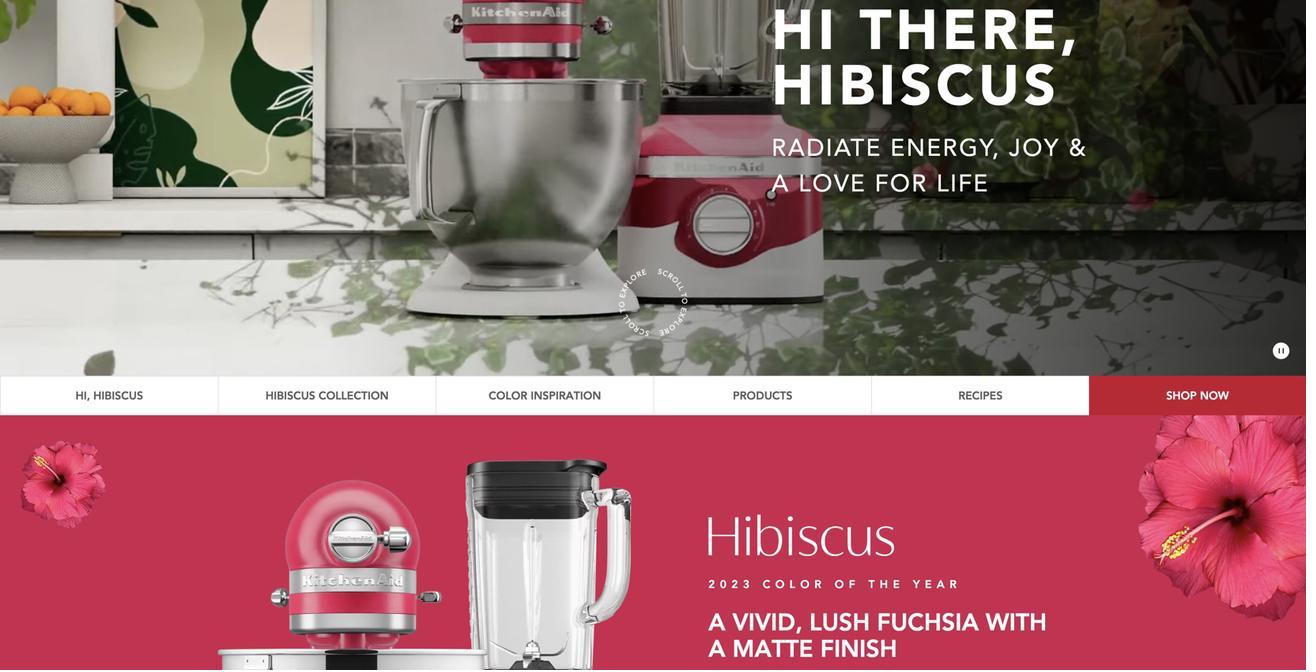 Task type: describe. For each thing, give the bounding box(es) containing it.
2023
[[709, 577, 755, 591]]

collection
[[319, 388, 389, 403]]

with
[[987, 606, 1048, 637]]

vivid,
[[733, 606, 803, 637]]

color inspiration button
[[436, 376, 654, 415]]

hibiscus inside button
[[93, 388, 143, 403]]

a vivid, lush fuchsia with a matte finish
[[709, 606, 1048, 663]]

fuchsia
[[878, 606, 980, 637]]

the
[[869, 577, 905, 591]]

color inside 'button'
[[489, 388, 528, 403]]

products button
[[654, 376, 872, 415]]

a love
[[772, 168, 867, 200]]

for
[[876, 168, 929, 200]]

lush
[[810, 606, 871, 637]]

&
[[1069, 132, 1088, 165]]

pause image
[[1274, 343, 1291, 360]]

finish
[[821, 632, 898, 663]]

hi,
[[76, 388, 90, 403]]

recipes button
[[872, 376, 1090, 415]]

hi
[[772, 0, 839, 69]]

hi, hibiscus button
[[0, 376, 218, 415]]

shop now
[[1167, 388, 1230, 403]]

now
[[1201, 388, 1230, 403]]



Task type: locate. For each thing, give the bounding box(es) containing it.
hibiscus collection
[[266, 388, 389, 403]]

inspiration
[[531, 388, 602, 403]]

recipes
[[959, 388, 1003, 403]]

an artisan® series stand mixer and blender in hibiscus. image
[[191, 441, 653, 670]]

hibiscus inside button
[[266, 388, 316, 403]]

hibiscus image
[[709, 514, 895, 556]]

life
[[937, 168, 990, 200]]

1 vertical spatial color
[[763, 577, 827, 591]]

there,
[[860, 0, 1083, 69]]

hibiscus
[[772, 49, 1061, 125], [93, 388, 143, 403], [266, 388, 316, 403]]

hibiscus up energy,
[[772, 49, 1061, 125]]

0 vertical spatial color
[[489, 388, 528, 403]]

year
[[914, 577, 962, 591]]

color left inspiration
[[489, 388, 528, 403]]

color up vivid,
[[763, 577, 827, 591]]

hi there, hibiscus radiate energy, joy & a love for life
[[772, 0, 1088, 200]]

color
[[489, 388, 528, 403], [763, 577, 827, 591]]

shop
[[1167, 388, 1197, 403]]

joy
[[1010, 132, 1061, 165]]

shop now button
[[1090, 376, 1307, 415]]

2023 color of the year
[[709, 577, 962, 591]]

matte
[[733, 632, 814, 663]]

a
[[709, 632, 726, 663]]

a
[[709, 606, 726, 637]]

0 horizontal spatial hibiscus
[[93, 388, 143, 403]]

1 horizontal spatial color
[[763, 577, 827, 591]]

hibiscus collection button
[[218, 376, 436, 415]]

scroll to explore image
[[616, 266, 691, 339]]

hi, hibiscus
[[76, 388, 143, 403]]

hibiscus right "hi,"
[[93, 388, 143, 403]]

radiate
[[772, 132, 883, 165]]

1 horizontal spatial hibiscus
[[266, 388, 316, 403]]

hibiscus inside "hi there, hibiscus radiate energy, joy & a love for life"
[[772, 49, 1061, 125]]

products
[[733, 388, 793, 403]]

color inspiration
[[489, 388, 602, 403]]

of
[[835, 577, 861, 591]]

hibiscus left collection
[[266, 388, 316, 403]]

2 horizontal spatial hibiscus
[[772, 49, 1061, 125]]

energy,
[[891, 132, 1001, 165]]

0 horizontal spatial color
[[489, 388, 528, 403]]



Task type: vqa. For each thing, say whether or not it's contained in the screenshot.
Color Inspiration
yes



